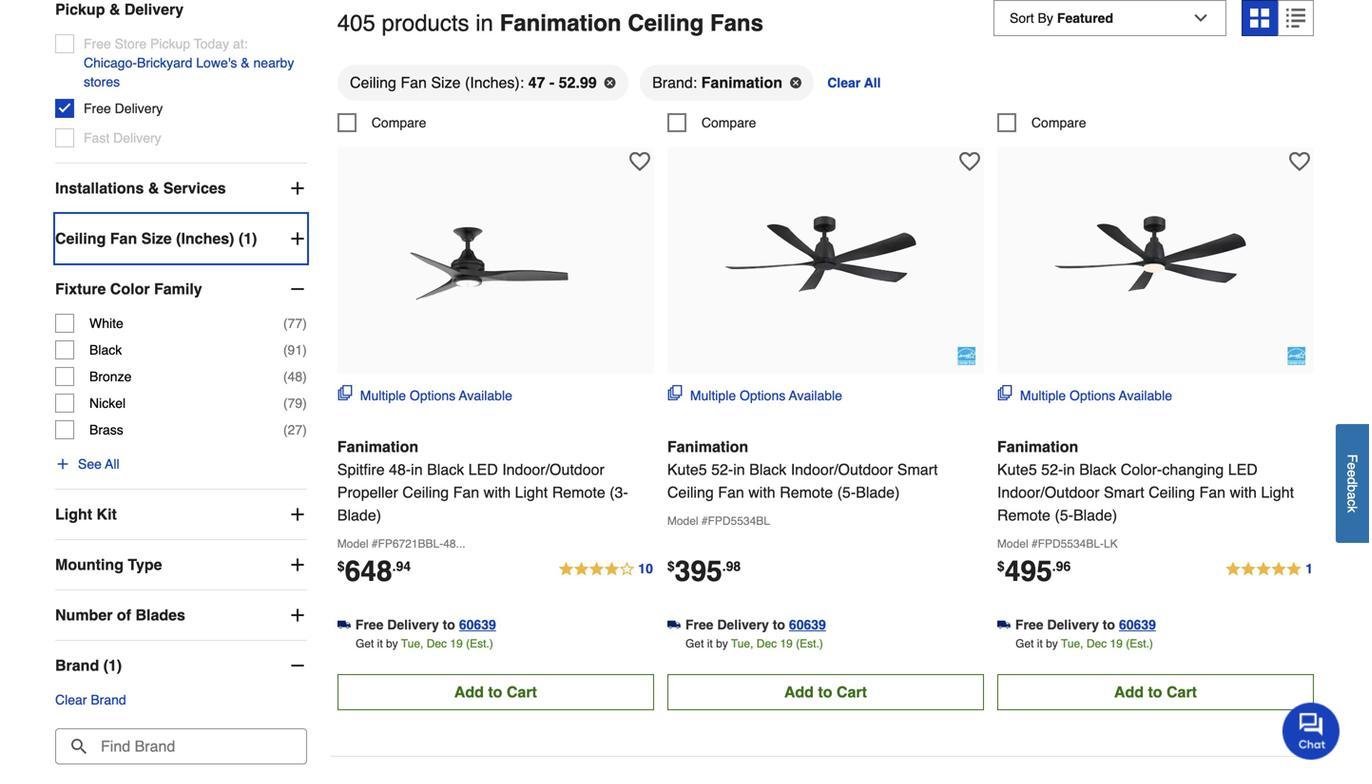 Task type: vqa. For each thing, say whether or not it's contained in the screenshot.


Task type: describe. For each thing, give the bounding box(es) containing it.
77
[[288, 316, 303, 331]]

tue, for 60639 button related to second truck filled icon from right
[[732, 637, 754, 651]]

4 stars image
[[558, 558, 654, 581]]

with inside fanimation kute5 52-in black color-changing led indoor/outdoor smart ceiling fan with light remote (5-blade)
[[1231, 484, 1258, 501]]

plus image for light kit
[[288, 505, 307, 524]]

delivery up fast delivery
[[115, 101, 163, 116]]

model # fp6721bbl-48...
[[338, 537, 466, 551]]

compare for 5014170987 element
[[1032, 115, 1087, 130]]

) for ( 77 )
[[303, 316, 307, 331]]

number
[[55, 607, 113, 624]]

model for spitfire 48-in black led indoor/outdoor propeller ceiling fan with light remote (3- blade)
[[338, 537, 369, 551]]

installations
[[55, 179, 144, 197]]

( 91 )
[[283, 343, 307, 358]]

mounting type button
[[55, 540, 307, 590]]

60639 button for first truck filled icon from left
[[459, 615, 496, 634]]

smart inside fanimation kute5 52-in black color-changing led indoor/outdoor smart ceiling fan with light remote (5-blade)
[[1104, 484, 1145, 501]]

free delivery to 60639 for 60639 button related to second truck filled icon from right
[[686, 617, 827, 633]]

-
[[550, 74, 555, 91]]

# for fanimation kute5 52-in black color-changing led indoor/outdoor smart ceiling fan with light remote (5-blade)
[[1032, 537, 1038, 551]]

free store pickup today at:
[[84, 36, 248, 51]]

ceiling inside fanimation kute5 52-in black indoor/outdoor smart ceiling fan with remote (5-blade)
[[668, 484, 714, 501]]

fanimationkute5 52-in black indoor/outdoor smart ceiling fan with remote (5-blade) element
[[668, 147, 985, 374]]

black for fanimation kute5 52-in black color-changing led indoor/outdoor smart ceiling fan with light remote (5-blade)
[[1080, 461, 1117, 478]]

fixture
[[55, 280, 106, 298]]

# for fanimation kute5 52-in black indoor/outdoor smart ceiling fan with remote (5-blade)
[[702, 515, 708, 528]]

48-
[[389, 461, 411, 478]]

fixture color family button
[[55, 265, 307, 314]]

& inside chicago-brickyard lowe's & nearby stores
[[241, 55, 250, 70]]

model # fpd5534bl
[[668, 515, 771, 528]]

free delivery
[[84, 101, 163, 116]]

fanimation kute5 52-in black indoor/outdoor smart ceiling fan with remote (5-blade) image
[[721, 157, 931, 366]]

k
[[1346, 506, 1361, 513]]

(5- inside fanimation kute5 52-in black indoor/outdoor smart ceiling fan with remote (5-blade)
[[838, 484, 856, 501]]

smart inside fanimation kute5 52-in black indoor/outdoor smart ceiling fan with remote (5-blade)
[[898, 461, 938, 478]]

395
[[675, 555, 723, 588]]

.94
[[393, 559, 411, 574]]

1 e from the top
[[1346, 462, 1361, 470]]

number of blades button
[[55, 591, 307, 640]]

free down stores
[[84, 101, 111, 116]]

brand:
[[653, 74, 698, 91]]

clear brand
[[55, 693, 126, 708]]

(inches):
[[465, 74, 524, 91]]

27
[[288, 422, 303, 438]]

free for first truck filled icon from left
[[356, 617, 384, 633]]

648
[[345, 555, 393, 588]]

& for services
[[148, 179, 159, 197]]

47
[[529, 74, 546, 91]]

fan inside list box
[[401, 74, 427, 91]]

plus image for mounting type
[[288, 556, 307, 575]]

spitfire
[[338, 461, 385, 478]]

installations & services button
[[55, 164, 307, 213]]

indoor/outdoor inside fanimation spitfire 48-in black led indoor/outdoor propeller ceiling fan with light remote (3- blade)
[[502, 461, 605, 478]]

black for fanimation spitfire 48-in black led indoor/outdoor propeller ceiling fan with light remote (3- blade)
[[427, 461, 464, 478]]

mounting type
[[55, 556, 162, 574]]

options for fanimationkute5 52-in black color-changing led indoor/outdoor smart ceiling fan with light remote (5-blade) element multiple options available link
[[1070, 388, 1116, 403]]

ceiling up brand:
[[628, 10, 704, 36]]

.98
[[723, 559, 741, 574]]

1 button
[[1225, 558, 1315, 581]]

energy star qualified image for fanimationkute5 52-in black indoor/outdoor smart ceiling fan with remote (5-blade) element
[[958, 347, 977, 366]]

by for second truck filled icon from right
[[716, 637, 728, 651]]

dec for 60639 button related to second truck filled icon from right
[[757, 637, 777, 651]]

remote inside fanimation kute5 52-in black indoor/outdoor smart ceiling fan with remote (5-blade)
[[780, 484, 834, 501]]

light kit button
[[55, 490, 307, 539]]

( for 48
[[283, 369, 288, 384]]

nickel
[[89, 396, 126, 411]]

free delivery to 60639 for first truck filled icon from left's 60639 button
[[356, 617, 496, 633]]

2 add to cart button from the left
[[668, 674, 985, 711]]

ceiling fan size (inches): 47 - 52.99
[[350, 74, 597, 91]]

services
[[163, 179, 226, 197]]

stores
[[84, 74, 120, 90]]

plus image for installations & services
[[288, 179, 307, 198]]

installations & services
[[55, 179, 226, 197]]

52.99
[[559, 74, 597, 91]]

fast delivery
[[84, 130, 161, 146]]

light inside fanimation spitfire 48-in black led indoor/outdoor propeller ceiling fan with light remote (3- blade)
[[515, 484, 548, 501]]

heart outline image
[[1290, 151, 1311, 172]]

clear for clear all
[[828, 75, 861, 90]]

1 add from the left
[[455, 683, 484, 701]]

add to cart for 3rd add to cart button from right
[[455, 683, 537, 701]]

) for ( 91 )
[[303, 343, 307, 358]]

( 27 )
[[283, 422, 307, 438]]

fanimation spitfire 48-in black led indoor/outdoor propeller ceiling fan with light remote (3- blade)
[[338, 438, 629, 524]]

$ 648 .94
[[338, 555, 411, 588]]

2 add from the left
[[785, 683, 814, 701]]

available for fanimationkute5 52-in black color-changing led indoor/outdoor smart ceiling fan with light remote (5-blade) element
[[1120, 388, 1173, 403]]

fast
[[84, 130, 110, 146]]

fanimation for fanimation spitfire 48-in black led indoor/outdoor propeller ceiling fan with light remote (3- blade)
[[338, 438, 419, 456]]

1 horizontal spatial pickup
[[150, 36, 190, 51]]

plus image for number of blades
[[288, 606, 307, 625]]

(est.) for first truck filled icon from the right
[[1127, 637, 1154, 651]]

delivery down the .96
[[1048, 617, 1100, 633]]

grid view image
[[1251, 9, 1270, 28]]

nearby
[[254, 55, 294, 70]]

fanimation kute5 52-in black color-changing led indoor/outdoor smart ceiling fan with light remote (5-blade) image
[[1052, 157, 1261, 366]]

free for first truck filled icon from the right
[[1016, 617, 1044, 633]]

60639 button for first truck filled icon from the right
[[1120, 615, 1157, 634]]

color-
[[1121, 461, 1163, 478]]

size for (inches):
[[431, 74, 461, 91]]

f
[[1346, 454, 1361, 462]]

19 for first truck filled icon from the right
[[1111, 637, 1123, 651]]

2 cart from the left
[[837, 683, 868, 701]]

0 vertical spatial brand
[[55, 657, 99, 675]]

see all button
[[55, 455, 119, 474]]

blade) inside fanimation kute5 52-in black indoor/outdoor smart ceiling fan with remote (5-blade)
[[856, 484, 900, 501]]

fanimation for fanimation kute5 52-in black color-changing led indoor/outdoor smart ceiling fan with light remote (5-blade)
[[998, 438, 1079, 456]]

91
[[288, 343, 303, 358]]

0 vertical spatial pickup
[[55, 1, 105, 18]]

see
[[78, 457, 102, 472]]

in for fanimation kute5 52-in black indoor/outdoor smart ceiling fan with remote (5-blade)
[[734, 461, 746, 478]]

products
[[382, 10, 470, 36]]

kute5 for kute5 52-in black color-changing led indoor/outdoor smart ceiling fan with light remote (5-blade)
[[998, 461, 1038, 478]]

(inches)
[[176, 230, 234, 247]]

brickyard
[[137, 55, 193, 70]]

) for ( 27 )
[[303, 422, 307, 438]]

plus image for ceiling fan size (inches)
[[288, 229, 307, 248]]

1 available from the left
[[459, 388, 513, 403]]

ceiling inside list box
[[350, 74, 397, 91]]

10
[[639, 561, 653, 576]]

& for delivery
[[109, 1, 120, 18]]

1 cart from the left
[[507, 683, 537, 701]]

( 79 )
[[283, 396, 307, 411]]

fanimation kute5 52-in black indoor/outdoor smart ceiling fan with remote (5-blade)
[[668, 438, 938, 501]]

color
[[110, 280, 150, 298]]

number of blades
[[55, 607, 185, 624]]

clear all
[[828, 75, 881, 90]]

# for fanimation spitfire 48-in black led indoor/outdoor propeller ceiling fan with light remote (3- blade)
[[372, 537, 378, 551]]

3 truck filled image from the left
[[998, 618, 1011, 632]]

ceiling inside fanimation spitfire 48-in black led indoor/outdoor propeller ceiling fan with light remote (3- blade)
[[403, 484, 449, 501]]

fanimation spitfire 48-in black led indoor/outdoor propeller ceiling fan with light remote (3-blade) image
[[391, 157, 601, 366]]

brand (1)
[[55, 657, 122, 675]]

mounting
[[55, 556, 124, 574]]

all for clear all
[[865, 75, 881, 90]]

light inside light kit 'button'
[[55, 506, 92, 523]]

(5- inside fanimation kute5 52-in black color-changing led indoor/outdoor smart ceiling fan with light remote (5-blade)
[[1055, 506, 1074, 524]]

white
[[89, 316, 123, 331]]

pickup & delivery
[[55, 1, 184, 18]]

fpd5534bl-
[[1038, 537, 1104, 551]]

indoor/outdoor inside fanimation kute5 52-in black color-changing led indoor/outdoor smart ceiling fan with light remote (5-blade)
[[998, 484, 1100, 501]]

blades
[[136, 607, 185, 624]]

kit
[[97, 506, 117, 523]]

list box containing ceiling fan size (inches):
[[338, 64, 1315, 113]]

in right products
[[476, 10, 494, 36]]

( for 77
[[283, 316, 288, 331]]

black for fanimation kute5 52-in black indoor/outdoor smart ceiling fan with remote (5-blade)
[[750, 461, 787, 478]]

brass
[[89, 422, 123, 438]]

405
[[338, 10, 376, 36]]

multiple for fanimationkute5 52-in black color-changing led indoor/outdoor smart ceiling fan with light remote (5-blade) element
[[1021, 388, 1067, 403]]

f e e d b a c k
[[1346, 454, 1361, 513]]

fpd5534bl
[[708, 515, 771, 528]]

chicago-brickyard lowe's & nearby stores
[[84, 55, 294, 90]]

lowe's
[[196, 55, 237, 70]]

changing
[[1163, 461, 1225, 478]]

indoor/outdoor inside fanimation kute5 52-in black indoor/outdoor smart ceiling fan with remote (5-blade)
[[791, 461, 894, 478]]

propeller
[[338, 484, 398, 501]]



Task type: locate. For each thing, give the bounding box(es) containing it.
(5-
[[838, 484, 856, 501], [1055, 506, 1074, 524]]

3 get it by tue, dec 19 (est.) from the left
[[1016, 637, 1154, 651]]

free delivery to 60639 for 60639 button associated with first truck filled icon from the right
[[1016, 617, 1157, 633]]

1 horizontal spatial (1)
[[239, 230, 257, 247]]

led inside fanimation kute5 52-in black color-changing led indoor/outdoor smart ceiling fan with light remote (5-blade)
[[1229, 461, 1258, 478]]

1 compare from the left
[[372, 115, 427, 130]]

compare inside 5014170987 element
[[1032, 115, 1087, 130]]

0 horizontal spatial &
[[109, 1, 120, 18]]

(est.) for first truck filled icon from left
[[466, 637, 493, 651]]

size for (inches)
[[141, 230, 172, 247]]

ceiling fan size (inches) (1)
[[55, 230, 257, 247]]

close circle filled image
[[791, 77, 802, 88]]

fan up 48...
[[453, 484, 480, 501]]

2 horizontal spatial #
[[1032, 537, 1038, 551]]

tue, for first truck filled icon from left's 60639 button
[[401, 637, 424, 651]]

) up 27
[[303, 396, 307, 411]]

ceiling up fixture on the left of page
[[55, 230, 106, 247]]

$ left the .96
[[998, 559, 1005, 574]]

2 52- from the left
[[1042, 461, 1064, 478]]

model up "495"
[[998, 537, 1029, 551]]

) for ( 48 )
[[303, 369, 307, 384]]

495
[[1005, 555, 1053, 588]]

2 e from the top
[[1346, 470, 1361, 477]]

plus image inside installations & services button
[[288, 179, 307, 198]]

2 multiple options available link from the left
[[668, 385, 843, 405]]

delivery down .98
[[718, 617, 769, 633]]

available for fanimationkute5 52-in black indoor/outdoor smart ceiling fan with remote (5-blade) element
[[789, 388, 843, 403]]

actual price $648.94 element
[[338, 555, 411, 588]]

60639 for first truck filled icon from left's 60639 button
[[459, 617, 496, 633]]

0 horizontal spatial (1)
[[103, 657, 122, 675]]

get it by tue, dec 19 (est.)
[[356, 637, 493, 651], [686, 637, 824, 651], [1016, 637, 1154, 651]]

1 plus image from the top
[[288, 505, 307, 524]]

minus image for fixture color family
[[288, 280, 307, 299]]

1 horizontal spatial available
[[789, 388, 843, 403]]

1 horizontal spatial add
[[785, 683, 814, 701]]

52- for fan
[[712, 461, 734, 478]]

) for ( 79 )
[[303, 396, 307, 411]]

1 free delivery to 60639 from the left
[[356, 617, 496, 633]]

multiple options available link for fanimationkute5 52-in black color-changing led indoor/outdoor smart ceiling fan with light remote (5-blade) element
[[998, 385, 1173, 405]]

( down the 91
[[283, 369, 288, 384]]

fanimation inside fanimation kute5 52-in black indoor/outdoor smart ceiling fan with remote (5-blade)
[[668, 438, 749, 456]]

2 it from the left
[[708, 637, 713, 651]]

multiple options available link for fanimationkute5 52-in black indoor/outdoor smart ceiling fan with remote (5-blade) element
[[668, 385, 843, 405]]

3 it from the left
[[1038, 637, 1043, 651]]

1 add to cart button from the left
[[338, 674, 654, 711]]

2 horizontal spatial multiple options available link
[[998, 385, 1173, 405]]

1 horizontal spatial 19
[[781, 637, 793, 651]]

today
[[194, 36, 229, 51]]

1 led from the left
[[469, 461, 498, 478]]

3 ( from the top
[[283, 369, 288, 384]]

it for first truck filled icon from the right
[[1038, 637, 1043, 651]]

black inside fanimation kute5 52-in black color-changing led indoor/outdoor smart ceiling fan with light remote (5-blade)
[[1080, 461, 1117, 478]]

get for first truck filled icon from left
[[356, 637, 374, 651]]

0 horizontal spatial add
[[455, 683, 484, 701]]

tue, for 60639 button associated with first truck filled icon from the right
[[1062, 637, 1084, 651]]

$ 495 .96
[[998, 555, 1071, 588]]

0 horizontal spatial 60639
[[459, 617, 496, 633]]

1 vertical spatial clear
[[55, 693, 87, 708]]

tue, down the .96
[[1062, 637, 1084, 651]]

e up d
[[1346, 462, 1361, 470]]

1 horizontal spatial all
[[865, 75, 881, 90]]

2 horizontal spatial with
[[1231, 484, 1258, 501]]

1 horizontal spatial indoor/outdoor
[[791, 461, 894, 478]]

available up color-
[[1120, 388, 1173, 403]]

# up actual price $648.94 element
[[372, 537, 378, 551]]

5014169157 element
[[668, 113, 757, 132]]

#
[[702, 515, 708, 528], [372, 537, 378, 551], [1032, 537, 1038, 551]]

2 horizontal spatial indoor/outdoor
[[998, 484, 1100, 501]]

2 horizontal spatial by
[[1047, 637, 1059, 651]]

2 60639 button from the left
[[790, 615, 827, 634]]

get it by tue, dec 19 (est.) for first truck filled icon from left's 60639 button
[[356, 637, 493, 651]]

options for third multiple options available link from the right
[[410, 388, 456, 403]]

) down ( 77 )
[[303, 343, 307, 358]]

black inside fanimation spitfire 48-in black led indoor/outdoor propeller ceiling fan with light remote (3- blade)
[[427, 461, 464, 478]]

fan up 1001006182 element
[[401, 74, 427, 91]]

2 (est.) from the left
[[796, 637, 824, 651]]

5 stars image
[[1225, 558, 1315, 581]]

3 by from the left
[[1047, 637, 1059, 651]]

all right 'see'
[[105, 457, 119, 472]]

1 60639 button from the left
[[459, 615, 496, 634]]

available
[[459, 388, 513, 403], [789, 388, 843, 403], [1120, 388, 1173, 403]]

2 horizontal spatial multiple options available
[[1021, 388, 1173, 403]]

2 led from the left
[[1229, 461, 1258, 478]]

f e e d b a c k button
[[1337, 424, 1370, 543]]

free delivery to 60639 down .98
[[686, 617, 827, 633]]

Find Brand text field
[[55, 729, 307, 765]]

blade)
[[856, 484, 900, 501], [338, 506, 382, 524], [1074, 506, 1118, 524]]

add to cart for 2nd add to cart button from the left
[[785, 683, 868, 701]]

19 for first truck filled icon from left
[[450, 637, 463, 651]]

fanimation kute5 52-in black color-changing led indoor/outdoor smart ceiling fan with light remote (5-blade)
[[998, 438, 1295, 524]]

3 compare from the left
[[1032, 115, 1087, 130]]

1 horizontal spatial size
[[431, 74, 461, 91]]

1 horizontal spatial compare
[[702, 115, 757, 130]]

(est.) for second truck filled icon from right
[[796, 637, 824, 651]]

1 horizontal spatial by
[[716, 637, 728, 651]]

1 add to cart from the left
[[455, 683, 537, 701]]

clear right close circle filled image
[[828, 75, 861, 90]]

0 horizontal spatial add to cart
[[455, 683, 537, 701]]

compare for 1001006182 element
[[372, 115, 427, 130]]

0 horizontal spatial light
[[55, 506, 92, 523]]

get down 648 in the bottom of the page
[[356, 637, 374, 651]]

0 horizontal spatial 19
[[450, 637, 463, 651]]

compare for 5014169157 element
[[702, 115, 757, 130]]

2 horizontal spatial 19
[[1111, 637, 1123, 651]]

light left a
[[1262, 484, 1295, 501]]

cart
[[507, 683, 537, 701], [837, 683, 868, 701], [1167, 683, 1198, 701]]

in for fanimation spitfire 48-in black led indoor/outdoor propeller ceiling fan with light remote (3- blade)
[[411, 461, 423, 478]]

plus image
[[288, 505, 307, 524], [288, 606, 307, 625]]

tue, down .98
[[732, 637, 754, 651]]

.96
[[1053, 559, 1071, 574]]

1 horizontal spatial 60639
[[790, 617, 827, 633]]

energy star qualified image inside fanimationkute5 52-in black indoor/outdoor smart ceiling fan with remote (5-blade) element
[[958, 347, 977, 366]]

3 add to cart from the left
[[1115, 683, 1198, 701]]

2 horizontal spatial model
[[998, 537, 1029, 551]]

get for second truck filled icon from right
[[686, 637, 704, 651]]

a
[[1346, 492, 1361, 500]]

5014170987 element
[[998, 113, 1087, 132]]

options for multiple options available link corresponding to fanimationkute5 52-in black indoor/outdoor smart ceiling fan with remote (5-blade) element
[[740, 388, 786, 403]]

1 horizontal spatial (5-
[[1055, 506, 1074, 524]]

1 with from the left
[[484, 484, 511, 501]]

plus image
[[288, 179, 307, 198], [288, 229, 307, 248], [55, 457, 70, 472], [288, 556, 307, 575]]

pickup up brickyard
[[150, 36, 190, 51]]

1 horizontal spatial get
[[686, 637, 704, 651]]

$ inside "$ 495 .96"
[[998, 559, 1005, 574]]

model up 648 in the bottom of the page
[[338, 537, 369, 551]]

black left color-
[[1080, 461, 1117, 478]]

0 horizontal spatial (5-
[[838, 484, 856, 501]]

delivery up free store pickup today at:
[[125, 1, 184, 18]]

1 dec from the left
[[427, 637, 447, 651]]

ceiling
[[628, 10, 704, 36], [350, 74, 397, 91], [55, 230, 106, 247], [403, 484, 449, 501], [668, 484, 714, 501], [1149, 484, 1196, 501]]

1 horizontal spatial blade)
[[856, 484, 900, 501]]

5 ( from the top
[[283, 422, 288, 438]]

fan inside fanimation spitfire 48-in black led indoor/outdoor propeller ceiling fan with light remote (3- blade)
[[453, 484, 480, 501]]

blade) inside fanimation kute5 52-in black color-changing led indoor/outdoor smart ceiling fan with light remote (5-blade)
[[1074, 506, 1118, 524]]

0 horizontal spatial heart outline image
[[630, 151, 651, 172]]

# up actual price $395.98 element
[[702, 515, 708, 528]]

1 ) from the top
[[303, 316, 307, 331]]

fanimation inside list box
[[702, 74, 783, 91]]

plus image inside number of blades button
[[288, 606, 307, 625]]

2 ) from the top
[[303, 343, 307, 358]]

truck filled image down 648 in the bottom of the page
[[338, 618, 351, 632]]

minus image inside fixture color family button
[[288, 280, 307, 299]]

$ left .94
[[338, 559, 345, 574]]

available up fanimation kute5 52-in black indoor/outdoor smart ceiling fan with remote (5-blade)
[[789, 388, 843, 403]]

fan down changing
[[1200, 484, 1226, 501]]

size left (inches)
[[141, 230, 172, 247]]

c
[[1346, 500, 1361, 506]]

kute5 for kute5 52-in black indoor/outdoor smart ceiling fan with remote (5-blade)
[[668, 461, 707, 478]]

delivery down the free delivery
[[113, 130, 161, 146]]

0 horizontal spatial compare
[[372, 115, 427, 130]]

5 ) from the top
[[303, 422, 307, 438]]

1 horizontal spatial cart
[[837, 683, 868, 701]]

remote
[[552, 484, 606, 501], [780, 484, 834, 501], [998, 506, 1051, 524]]

in right spitfire at the bottom of the page
[[411, 461, 423, 478]]

2 horizontal spatial truck filled image
[[998, 618, 1011, 632]]

free
[[84, 36, 111, 51], [84, 101, 111, 116], [356, 617, 384, 633], [686, 617, 714, 633], [1016, 617, 1044, 633]]

light left the kit
[[55, 506, 92, 523]]

0 horizontal spatial truck filled image
[[338, 618, 351, 632]]

2 19 from the left
[[781, 637, 793, 651]]

60639 button for second truck filled icon from right
[[790, 615, 827, 634]]

& left services
[[148, 179, 159, 197]]

brand down brand (1) on the left of the page
[[91, 693, 126, 708]]

in inside fanimation kute5 52-in black indoor/outdoor smart ceiling fan with remote (5-blade)
[[734, 461, 746, 478]]

2 free delivery to 60639 from the left
[[686, 617, 827, 633]]

get it by tue, dec 19 (est.) down the .96
[[1016, 637, 1154, 651]]

2 kute5 from the left
[[998, 461, 1038, 478]]

light left (3-
[[515, 484, 548, 501]]

( up 27
[[283, 396, 288, 411]]

ceiling up 1001006182 element
[[350, 74, 397, 91]]

in for fanimation kute5 52-in black color-changing led indoor/outdoor smart ceiling fan with light remote (5-blade)
[[1064, 461, 1076, 478]]

free delivery to 60639 down the .96
[[1016, 617, 1157, 633]]

0 horizontal spatial multiple options available link
[[338, 385, 513, 405]]

fans
[[711, 10, 764, 36]]

add to cart button
[[338, 674, 654, 711], [668, 674, 985, 711], [998, 674, 1315, 711]]

2 dec from the left
[[757, 637, 777, 651]]

1 vertical spatial plus image
[[288, 606, 307, 625]]

0 horizontal spatial blade)
[[338, 506, 382, 524]]

tue, down .94
[[401, 637, 424, 651]]

0 horizontal spatial model
[[338, 537, 369, 551]]

3 ) from the top
[[303, 369, 307, 384]]

list view image
[[1287, 9, 1306, 28]]

2 60639 from the left
[[790, 617, 827, 633]]

( down ( 77 )
[[283, 343, 288, 358]]

1 get from the left
[[356, 637, 374, 651]]

free down 648 in the bottom of the page
[[356, 617, 384, 633]]

delivery down .94
[[387, 617, 439, 633]]

2 horizontal spatial 60639
[[1120, 617, 1157, 633]]

1 19 from the left
[[450, 637, 463, 651]]

1 horizontal spatial light
[[515, 484, 548, 501]]

remote inside fanimation spitfire 48-in black led indoor/outdoor propeller ceiling fan with light remote (3- blade)
[[552, 484, 606, 501]]

1 vertical spatial (1)
[[103, 657, 122, 675]]

model # fpd5534bl-lk
[[998, 537, 1118, 551]]

lk
[[1104, 537, 1118, 551]]

3 available from the left
[[1120, 388, 1173, 403]]

3 cart from the left
[[1167, 683, 1198, 701]]

1 ( from the top
[[283, 316, 288, 331]]

1 horizontal spatial clear
[[828, 75, 861, 90]]

multiple options available link up 48-
[[338, 385, 513, 405]]

free down "495"
[[1016, 617, 1044, 633]]

52- inside fanimation kute5 52-in black color-changing led indoor/outdoor smart ceiling fan with light remote (5-blade)
[[1042, 461, 1064, 478]]

0 horizontal spatial with
[[484, 484, 511, 501]]

remote inside fanimation kute5 52-in black color-changing led indoor/outdoor smart ceiling fan with light remote (5-blade)
[[998, 506, 1051, 524]]

to
[[443, 617, 456, 633], [773, 617, 786, 633], [1103, 617, 1116, 633], [488, 683, 503, 701], [818, 683, 833, 701], [1149, 683, 1163, 701]]

brand up "clear brand" button
[[55, 657, 99, 675]]

ceiling inside fanimation kute5 52-in black color-changing led indoor/outdoor smart ceiling fan with light remote (5-blade)
[[1149, 484, 1196, 501]]

60639 for 60639 button associated with first truck filled icon from the right
[[1120, 617, 1157, 633]]

2 plus image from the top
[[288, 606, 307, 625]]

ceiling down changing
[[1149, 484, 1196, 501]]

energy star qualified image
[[958, 347, 977, 366], [1288, 347, 1307, 366]]

multiple options available link
[[338, 385, 513, 405], [668, 385, 843, 405], [998, 385, 1173, 405]]

2 ( from the top
[[283, 343, 288, 358]]

(est.)
[[466, 637, 493, 651], [796, 637, 824, 651], [1127, 637, 1154, 651]]

it for second truck filled icon from right
[[708, 637, 713, 651]]

minus image
[[288, 280, 307, 299], [288, 656, 307, 676]]

( for 27
[[283, 422, 288, 438]]

3 $ from the left
[[998, 559, 1005, 574]]

$ inside $ 395 .98
[[668, 559, 675, 574]]

1 vertical spatial pickup
[[150, 36, 190, 51]]

actual price $495.96 element
[[998, 555, 1071, 588]]

2 available from the left
[[789, 388, 843, 403]]

in inside fanimation kute5 52-in black color-changing led indoor/outdoor smart ceiling fan with light remote (5-blade)
[[1064, 461, 1076, 478]]

3 get from the left
[[1016, 637, 1035, 651]]

0 horizontal spatial clear
[[55, 693, 87, 708]]

0 vertical spatial all
[[865, 75, 881, 90]]

1 horizontal spatial add to cart
[[785, 683, 868, 701]]

0 horizontal spatial all
[[105, 457, 119, 472]]

19
[[450, 637, 463, 651], [781, 637, 793, 651], [1111, 637, 1123, 651]]

it down actual price $395.98 element
[[708, 637, 713, 651]]

2 multiple from the left
[[691, 388, 736, 403]]

truck filled image down "495"
[[998, 618, 1011, 632]]

light
[[515, 484, 548, 501], [1262, 484, 1295, 501], [55, 506, 92, 523]]

plus image inside the mounting type button
[[288, 556, 307, 575]]

1 horizontal spatial get it by tue, dec 19 (est.)
[[686, 637, 824, 651]]

truck filled image
[[338, 618, 351, 632], [668, 618, 681, 632], [998, 618, 1011, 632]]

# up actual price $495.96 element
[[1032, 537, 1038, 551]]

(
[[283, 316, 288, 331], [283, 343, 288, 358], [283, 369, 288, 384], [283, 396, 288, 411], [283, 422, 288, 438]]

79
[[288, 396, 303, 411]]

1 tue, from the left
[[401, 637, 424, 651]]

multiple options available up 48-
[[360, 388, 513, 403]]

( up ( 91 )
[[283, 316, 288, 331]]

(3-
[[610, 484, 629, 501]]

it down "$ 495 .96"
[[1038, 637, 1043, 651]]

1 (est.) from the left
[[466, 637, 493, 651]]

405 products in fanimation ceiling fans
[[338, 10, 764, 36]]

bronze
[[89, 369, 132, 384]]

$ for 395
[[668, 559, 675, 574]]

3 with from the left
[[1231, 484, 1258, 501]]

0 vertical spatial smart
[[898, 461, 938, 478]]

1 it from the left
[[377, 637, 383, 651]]

2 vertical spatial &
[[148, 179, 159, 197]]

&
[[109, 1, 120, 18], [241, 55, 250, 70], [148, 179, 159, 197]]

multiple
[[360, 388, 406, 403], [691, 388, 736, 403], [1021, 388, 1067, 403]]

$ right 10
[[668, 559, 675, 574]]

1 horizontal spatial &
[[148, 179, 159, 197]]

by down $ 395 .98
[[716, 637, 728, 651]]

(1) right (inches)
[[239, 230, 257, 247]]

by down the $ 648 .94
[[386, 637, 398, 651]]

it down the $ 648 .94
[[377, 637, 383, 651]]

it for first truck filled icon from left
[[377, 637, 383, 651]]

heart outline image
[[630, 151, 651, 172], [960, 151, 981, 172]]

compare
[[372, 115, 427, 130], [702, 115, 757, 130], [1032, 115, 1087, 130]]

free down 395
[[686, 617, 714, 633]]

1 kute5 from the left
[[668, 461, 707, 478]]

0 horizontal spatial multiple
[[360, 388, 406, 403]]

0 horizontal spatial options
[[410, 388, 456, 403]]

0 vertical spatial (5-
[[838, 484, 856, 501]]

get
[[356, 637, 374, 651], [686, 637, 704, 651], [1016, 637, 1035, 651]]

energy star qualified image inside fanimationkute5 52-in black color-changing led indoor/outdoor smart ceiling fan with light remote (5-blade) element
[[1288, 347, 1307, 366]]

2 horizontal spatial multiple
[[1021, 388, 1067, 403]]

0 horizontal spatial pickup
[[55, 1, 105, 18]]

2 truck filled image from the left
[[668, 618, 681, 632]]

fanimation inside fanimation spitfire 48-in black led indoor/outdoor propeller ceiling fan with light remote (3- blade)
[[338, 438, 419, 456]]

kute5 inside fanimation kute5 52-in black color-changing led indoor/outdoor smart ceiling fan with light remote (5-blade)
[[998, 461, 1038, 478]]

size
[[431, 74, 461, 91], [141, 230, 172, 247]]

$ inside the $ 648 .94
[[338, 559, 345, 574]]

3 60639 button from the left
[[1120, 615, 1157, 634]]

) down the ( 79 ) at left
[[303, 422, 307, 438]]

dec for first truck filled icon from left's 60639 button
[[427, 637, 447, 651]]

kute5 up model # fpd5534bl-lk
[[998, 461, 1038, 478]]

1 52- from the left
[[712, 461, 734, 478]]

compare inside 5014169157 element
[[702, 115, 757, 130]]

light kit
[[55, 506, 117, 523]]

d
[[1346, 477, 1361, 485]]

0 horizontal spatial dec
[[427, 637, 447, 651]]

1 $ from the left
[[338, 559, 345, 574]]

1 horizontal spatial remote
[[780, 484, 834, 501]]

2 get it by tue, dec 19 (est.) from the left
[[686, 637, 824, 651]]

2 add to cart from the left
[[785, 683, 868, 701]]

size left (inches):
[[431, 74, 461, 91]]

0 vertical spatial (1)
[[239, 230, 257, 247]]

4 ( from the top
[[283, 396, 288, 411]]

list box
[[338, 64, 1315, 113]]

get down 395
[[686, 637, 704, 651]]

free delivery to 60639 down .94
[[356, 617, 496, 633]]

1 horizontal spatial multiple options available link
[[668, 385, 843, 405]]

2 horizontal spatial cart
[[1167, 683, 1198, 701]]

model
[[668, 515, 699, 528], [338, 537, 369, 551], [998, 537, 1029, 551]]

ceiling up model # fpd5534bl
[[668, 484, 714, 501]]

model up 395
[[668, 515, 699, 528]]

( for 79
[[283, 396, 288, 411]]

by down "$ 495 .96"
[[1047, 637, 1059, 651]]

plus image inside see all button
[[55, 457, 70, 472]]

4 ) from the top
[[303, 396, 307, 411]]

& down at:
[[241, 55, 250, 70]]

60639 for 60639 button related to second truck filled icon from right
[[790, 617, 827, 633]]

19 for second truck filled icon from right
[[781, 637, 793, 651]]

1 get it by tue, dec 19 (est.) from the left
[[356, 637, 493, 651]]

( down 79
[[283, 422, 288, 438]]

multiple options available link up fanimation kute5 52-in black indoor/outdoor smart ceiling fan with remote (5-blade)
[[668, 385, 843, 405]]

)
[[303, 316, 307, 331], [303, 343, 307, 358], [303, 369, 307, 384], [303, 396, 307, 411], [303, 422, 307, 438]]

2 heart outline image from the left
[[960, 151, 981, 172]]

2 compare from the left
[[702, 115, 757, 130]]

family
[[154, 280, 202, 298]]

3 add to cart button from the left
[[998, 674, 1315, 711]]

tue,
[[401, 637, 424, 651], [732, 637, 754, 651], [1062, 637, 1084, 651]]

add to cart for 3rd add to cart button
[[1115, 683, 1198, 701]]

by for first truck filled icon from the right
[[1047, 637, 1059, 651]]

clear for clear brand
[[55, 693, 87, 708]]

model for kute5 52-in black color-changing led indoor/outdoor smart ceiling fan with light remote (5-blade)
[[998, 537, 1029, 551]]

1 horizontal spatial dec
[[757, 637, 777, 651]]

2 options from the left
[[740, 388, 786, 403]]

multiple for fanimationkute5 52-in black indoor/outdoor smart ceiling fan with remote (5-blade) element
[[691, 388, 736, 403]]

get down "495"
[[1016, 637, 1035, 651]]

with inside fanimation kute5 52-in black indoor/outdoor smart ceiling fan with remote (5-blade)
[[749, 484, 776, 501]]

0 vertical spatial minus image
[[288, 280, 307, 299]]

2 get from the left
[[686, 637, 704, 651]]

2 horizontal spatial add to cart
[[1115, 683, 1198, 701]]

0 horizontal spatial $
[[338, 559, 345, 574]]

fanimation for fanimation kute5 52-in black indoor/outdoor smart ceiling fan with remote (5-blade)
[[668, 438, 749, 456]]

1 by from the left
[[386, 637, 398, 651]]

see all
[[78, 457, 119, 472]]

1 multiple options available from the left
[[360, 388, 513, 403]]

multiple options available up fanimation kute5 52-in black indoor/outdoor smart ceiling fan with remote (5-blade)
[[691, 388, 843, 403]]

& up store
[[109, 1, 120, 18]]

led inside fanimation spitfire 48-in black led indoor/outdoor propeller ceiling fan with light remote (3- blade)
[[469, 461, 498, 478]]

1 vertical spatial size
[[141, 230, 172, 247]]

1 horizontal spatial kute5
[[998, 461, 1038, 478]]

1 minus image from the top
[[288, 280, 307, 299]]

) up ( 91 )
[[303, 316, 307, 331]]

0 horizontal spatial available
[[459, 388, 513, 403]]

fanimation inside fanimation kute5 52-in black color-changing led indoor/outdoor smart ceiling fan with light remote (5-blade)
[[998, 438, 1079, 456]]

brand inside "clear brand" button
[[91, 693, 126, 708]]

1001006182 element
[[338, 113, 427, 132]]

clear inside list box
[[828, 75, 861, 90]]

1 options from the left
[[410, 388, 456, 403]]

0 horizontal spatial tue,
[[401, 637, 424, 651]]

1 horizontal spatial #
[[702, 515, 708, 528]]

close circle filled image
[[605, 77, 616, 88]]

1
[[1306, 561, 1314, 576]]

3 multiple from the left
[[1021, 388, 1067, 403]]

with inside fanimation spitfire 48-in black led indoor/outdoor propeller ceiling fan with light remote (3- blade)
[[484, 484, 511, 501]]

3 (est.) from the left
[[1127, 637, 1154, 651]]

2 horizontal spatial options
[[1070, 388, 1116, 403]]

0 horizontal spatial (est.)
[[466, 637, 493, 651]]

& inside button
[[148, 179, 159, 197]]

ceiling down 48-
[[403, 484, 449, 501]]

at:
[[233, 36, 248, 51]]

(1) up "clear brand" button
[[103, 657, 122, 675]]

2 by from the left
[[716, 637, 728, 651]]

10 button
[[558, 558, 654, 581]]

1 horizontal spatial multiple options available
[[691, 388, 843, 403]]

3 19 from the left
[[1111, 637, 1123, 651]]

get it by tue, dec 19 (est.) down .98
[[686, 637, 824, 651]]

3 multiple options available from the left
[[1021, 388, 1173, 403]]

b
[[1346, 485, 1361, 492]]

3 add from the left
[[1115, 683, 1144, 701]]

1 vertical spatial all
[[105, 457, 119, 472]]

chicago-
[[84, 55, 137, 70]]

1 heart outline image from the left
[[630, 151, 651, 172]]

52- up model # fpd5534bl-lk
[[1042, 461, 1064, 478]]

black down white
[[89, 343, 122, 358]]

kute5 inside fanimation kute5 52-in black indoor/outdoor smart ceiling fan with remote (5-blade)
[[668, 461, 707, 478]]

multiple options available up color-
[[1021, 388, 1173, 403]]

led right changing
[[1229, 461, 1258, 478]]

truck filled image down 395
[[668, 618, 681, 632]]

energy star qualified image for fanimationkute5 52-in black color-changing led indoor/outdoor smart ceiling fan with light remote (5-blade) element
[[1288, 347, 1307, 366]]

$ 395 .98
[[668, 555, 741, 588]]

2 horizontal spatial available
[[1120, 388, 1173, 403]]

2 tue, from the left
[[732, 637, 754, 651]]

plus image inside light kit 'button'
[[288, 505, 307, 524]]

1 multiple from the left
[[360, 388, 406, 403]]

3 options from the left
[[1070, 388, 1116, 403]]

$ for 495
[[998, 559, 1005, 574]]

0 horizontal spatial get it by tue, dec 19 (est.)
[[356, 637, 493, 651]]

fan up fpd5534bl
[[718, 484, 745, 501]]

by
[[386, 637, 398, 651], [716, 637, 728, 651], [1047, 637, 1059, 651]]

clear all button
[[826, 64, 883, 102]]

get for first truck filled icon from the right
[[1016, 637, 1035, 651]]

1 vertical spatial (5-
[[1055, 506, 1074, 524]]

add to cart
[[455, 683, 537, 701], [785, 683, 868, 701], [1115, 683, 1198, 701]]

chat invite button image
[[1283, 702, 1341, 760]]

( for 91
[[283, 343, 288, 358]]

1 vertical spatial smart
[[1104, 484, 1145, 501]]

52- inside fanimation kute5 52-in black indoor/outdoor smart ceiling fan with remote (5-blade)
[[712, 461, 734, 478]]

all for see all
[[105, 457, 119, 472]]

free delivery to 60639
[[356, 617, 496, 633], [686, 617, 827, 633], [1016, 617, 1157, 633]]

3 60639 from the left
[[1120, 617, 1157, 633]]

1 vertical spatial brand
[[91, 693, 126, 708]]

free up chicago- on the top of the page
[[84, 36, 111, 51]]

1 horizontal spatial $
[[668, 559, 675, 574]]

black inside fanimation kute5 52-in black indoor/outdoor smart ceiling fan with remote (5-blade)
[[750, 461, 787, 478]]

in left color-
[[1064, 461, 1076, 478]]

2 multiple options available from the left
[[691, 388, 843, 403]]

brand: fanimation
[[653, 74, 783, 91]]

by for first truck filled icon from left
[[386, 637, 398, 651]]

0 horizontal spatial 52-
[[712, 461, 734, 478]]

) down the 91
[[303, 369, 307, 384]]

1 energy star qualified image from the left
[[958, 347, 977, 366]]

fixture color family
[[55, 280, 202, 298]]

clear brand button
[[55, 691, 126, 710]]

black right 48-
[[427, 461, 464, 478]]

get it by tue, dec 19 (est.) for 60639 button associated with first truck filled icon from the right
[[1016, 637, 1154, 651]]

3 dec from the left
[[1087, 637, 1108, 651]]

2 $ from the left
[[668, 559, 675, 574]]

fan inside fanimation kute5 52-in black indoor/outdoor smart ceiling fan with remote (5-blade)
[[718, 484, 745, 501]]

2 with from the left
[[749, 484, 776, 501]]

52- for indoor/outdoor
[[1042, 461, 1064, 478]]

2 horizontal spatial $
[[998, 559, 1005, 574]]

dec for 60639 button associated with first truck filled icon from the right
[[1087, 637, 1108, 651]]

0 horizontal spatial led
[[469, 461, 498, 478]]

all right close circle filled image
[[865, 75, 881, 90]]

3 free delivery to 60639 from the left
[[1016, 617, 1157, 633]]

e up the b
[[1346, 470, 1361, 477]]

3 multiple options available link from the left
[[998, 385, 1173, 405]]

model for kute5 52-in black indoor/outdoor smart ceiling fan with remote (5-blade)
[[668, 515, 699, 528]]

fan inside fanimation kute5 52-in black color-changing led indoor/outdoor smart ceiling fan with light remote (5-blade)
[[1200, 484, 1226, 501]]

get it by tue, dec 19 (est.) for 60639 button related to second truck filled icon from right
[[686, 637, 824, 651]]

multiple options available
[[360, 388, 513, 403], [691, 388, 843, 403], [1021, 388, 1173, 403]]

in inside fanimation spitfire 48-in black led indoor/outdoor propeller ceiling fan with light remote (3- blade)
[[411, 461, 423, 478]]

0 horizontal spatial 60639 button
[[459, 615, 496, 634]]

fan up fixture color family
[[110, 230, 137, 247]]

0 horizontal spatial size
[[141, 230, 172, 247]]

( 48 )
[[283, 369, 307, 384]]

1 horizontal spatial energy star qualified image
[[1288, 347, 1307, 366]]

2 minus image from the top
[[288, 656, 307, 676]]

2 horizontal spatial 60639 button
[[1120, 615, 1157, 634]]

60639
[[459, 617, 496, 633], [790, 617, 827, 633], [1120, 617, 1157, 633]]

free for second truck filled icon from right
[[686, 617, 714, 633]]

$ for 648
[[338, 559, 345, 574]]

compare inside 1001006182 element
[[372, 115, 427, 130]]

1 horizontal spatial free delivery to 60639
[[686, 617, 827, 633]]

minus image for brand
[[288, 656, 307, 676]]

multiple options available for fanimationkute5 52-in black color-changing led indoor/outdoor smart ceiling fan with light remote (5-blade) element
[[1021, 388, 1173, 403]]

it
[[377, 637, 383, 651], [708, 637, 713, 651], [1038, 637, 1043, 651]]

delivery
[[125, 1, 184, 18], [115, 101, 163, 116], [113, 130, 161, 146], [387, 617, 439, 633], [718, 617, 769, 633], [1048, 617, 1100, 633]]

black up fpd5534bl
[[750, 461, 787, 478]]

actual price $395.98 element
[[668, 555, 741, 588]]

multiple options available for fanimationkute5 52-in black indoor/outdoor smart ceiling fan with remote (5-blade) element
[[691, 388, 843, 403]]

add
[[455, 683, 484, 701], [785, 683, 814, 701], [1115, 683, 1144, 701]]

kute5
[[668, 461, 707, 478], [998, 461, 1038, 478]]

fanimationkute5 52-in black color-changing led indoor/outdoor smart ceiling fan with light remote (5-blade) element
[[998, 147, 1315, 374]]

blade) inside fanimation spitfire 48-in black led indoor/outdoor propeller ceiling fan with light remote (3- blade)
[[338, 506, 382, 524]]

kute5 up model # fpd5534bl
[[668, 461, 707, 478]]

2 energy star qualified image from the left
[[1288, 347, 1307, 366]]

available up fanimation spitfire 48-in black led indoor/outdoor propeller ceiling fan with light remote (3- blade)
[[459, 388, 513, 403]]

1 multiple options available link from the left
[[338, 385, 513, 405]]

clear down brand (1) on the left of the page
[[55, 693, 87, 708]]

store
[[115, 36, 147, 51]]

0 horizontal spatial indoor/outdoor
[[502, 461, 605, 478]]

e
[[1346, 462, 1361, 470], [1346, 470, 1361, 477]]

52- up model # fpd5534bl
[[712, 461, 734, 478]]

light inside fanimation kute5 52-in black color-changing led indoor/outdoor smart ceiling fan with light remote (5-blade)
[[1262, 484, 1295, 501]]

fanimation
[[500, 10, 622, 36], [702, 74, 783, 91], [338, 438, 419, 456], [668, 438, 749, 456], [998, 438, 1079, 456]]

brand
[[55, 657, 99, 675], [91, 693, 126, 708]]

0 vertical spatial plus image
[[288, 505, 307, 524]]

2 horizontal spatial add
[[1115, 683, 1144, 701]]

1 60639 from the left
[[459, 617, 496, 633]]

1 truck filled image from the left
[[338, 618, 351, 632]]

2 horizontal spatial remote
[[998, 506, 1051, 524]]

3 tue, from the left
[[1062, 637, 1084, 651]]

type
[[128, 556, 162, 574]]

1 horizontal spatial led
[[1229, 461, 1258, 478]]

1 horizontal spatial 60639 button
[[790, 615, 827, 634]]

48
[[288, 369, 303, 384]]

0 horizontal spatial #
[[372, 537, 378, 551]]

led right 48-
[[469, 461, 498, 478]]



